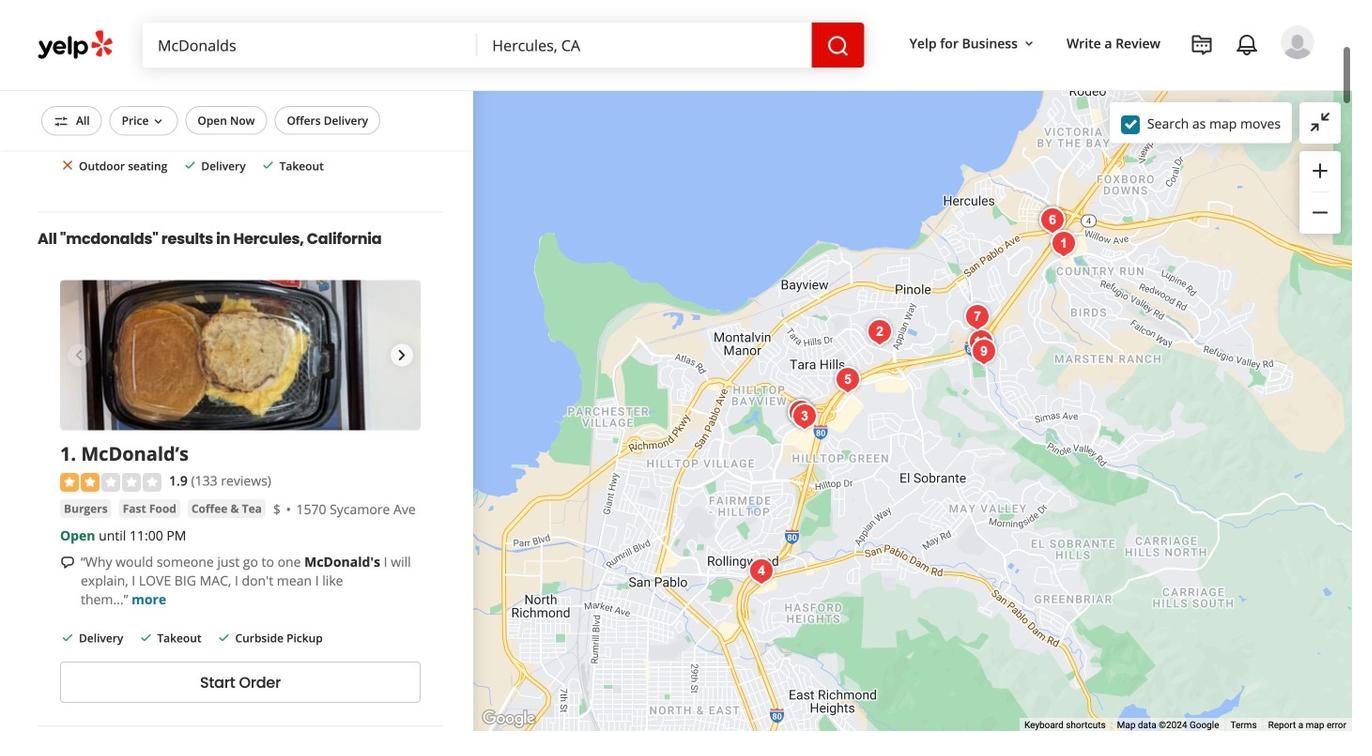 Task type: describe. For each thing, give the bounding box(es) containing it.
16 checkmark v2 image
[[261, 158, 276, 173]]

jack in the box image
[[1034, 202, 1071, 239]]

collapse map image
[[1309, 111, 1332, 133]]

projects image
[[1191, 34, 1213, 56]]

jack in the box image
[[1034, 202, 1071, 239]]

search image
[[827, 35, 849, 57]]

filters group
[[38, 106, 384, 136]]

previous image
[[68, 344, 90, 367]]

16 filter v2 image
[[54, 114, 69, 129]]

map region
[[473, 91, 1352, 731]]

the original red onion image
[[965, 333, 1003, 371]]

16 chevron down v2 image inside filters group
[[151, 114, 166, 129]]

zoom in image
[[1309, 160, 1332, 182]]

0 vertical spatial mcdonald's image
[[1045, 225, 1083, 263]]

mcdonald's image
[[861, 314, 899, 351]]

in-n-out burger image
[[829, 362, 867, 399]]

0 horizontal spatial mcdonald's image
[[743, 553, 780, 591]]

none field things to do, nail salons, plumbers
[[143, 23, 477, 68]]

address, neighborhood, city, state or zip text field
[[477, 23, 812, 68]]

zoom out image
[[1309, 201, 1332, 224]]

slideshow element
[[60, 281, 421, 431]]

the habit burger grill image
[[959, 299, 996, 336]]

16 close v2 image
[[60, 158, 75, 173]]



Task type: locate. For each thing, give the bounding box(es) containing it.
mcdonald's image
[[1045, 225, 1083, 263], [786, 398, 824, 436], [743, 553, 780, 591]]

2 vertical spatial mcdonald's image
[[743, 553, 780, 591]]

christina o. image
[[1281, 25, 1315, 59]]

None search field
[[143, 23, 864, 68]]

0 vertical spatial 16 chevron down v2 image
[[1022, 36, 1037, 51]]

1.9 star rating image
[[60, 473, 162, 492]]

None field
[[143, 23, 477, 68], [477, 23, 812, 68]]

2 none field from the left
[[477, 23, 812, 68]]

ihop image
[[782, 394, 820, 432]]

none field address, neighborhood, city, state or zip
[[477, 23, 812, 68]]

1 horizontal spatial mcdonald's image
[[786, 398, 824, 436]]

2 horizontal spatial mcdonald's image
[[1045, 225, 1083, 263]]

user actions element
[[894, 23, 1341, 139]]

16 checkmark v2 image
[[182, 158, 197, 173], [60, 630, 75, 646], [138, 630, 153, 646], [216, 630, 232, 646]]

ihop image
[[782, 394, 820, 432]]

1 none field from the left
[[143, 23, 477, 68]]

google image
[[478, 707, 540, 731]]

group
[[1300, 151, 1341, 234]]

1 vertical spatial 16 chevron down v2 image
[[151, 114, 166, 129]]

16 chevron down v2 image
[[1022, 36, 1037, 51], [151, 114, 166, 129]]

1 horizontal spatial 16 chevron down v2 image
[[1022, 36, 1037, 51]]

next image
[[391, 344, 413, 367]]

16 speech v2 image
[[60, 555, 75, 570]]

things to do, nail salons, plumbers text field
[[143, 23, 477, 68]]

notifications image
[[1236, 34, 1258, 56]]

five guys image
[[962, 324, 1000, 362]]

1 vertical spatial mcdonald's image
[[786, 398, 824, 436]]

0 horizontal spatial 16 chevron down v2 image
[[151, 114, 166, 129]]



Task type: vqa. For each thing, say whether or not it's contained in the screenshot.
top The All
no



